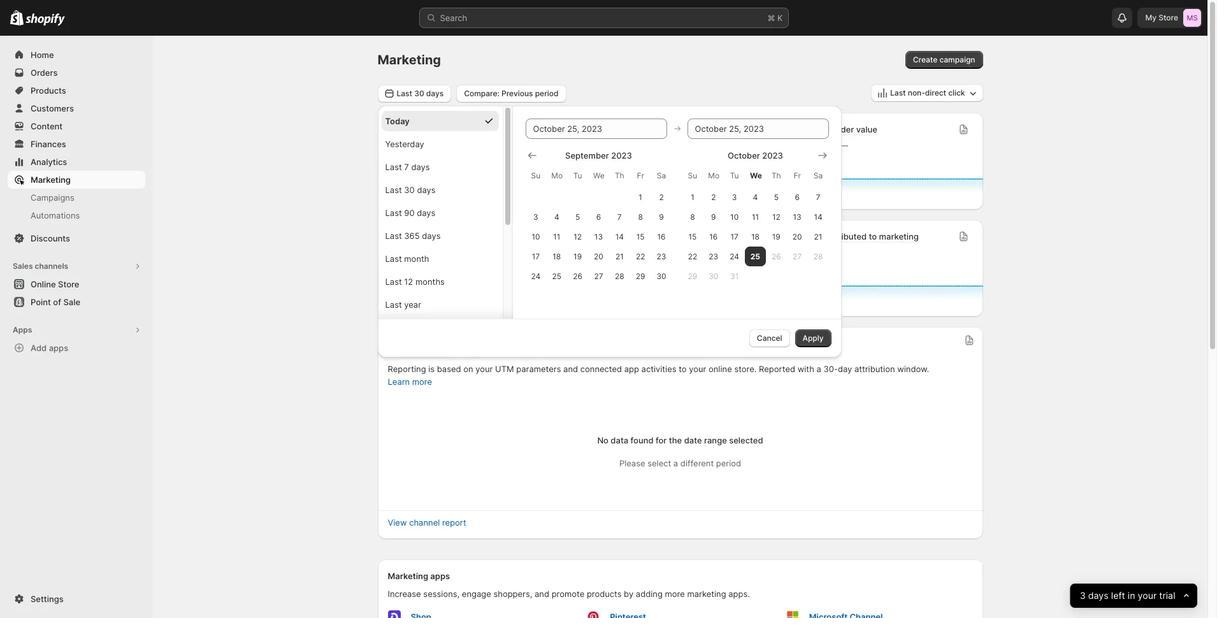 Task type: describe. For each thing, give the bounding box(es) containing it.
1 horizontal spatial 3 button
[[724, 187, 745, 207]]

19 for the left the 19 button
[[574, 252, 582, 261]]

orders attributed to marketing
[[799, 231, 919, 242]]

last 12 months button
[[382, 271, 499, 292]]

2 23 button from the left
[[704, 246, 724, 266]]

0 horizontal spatial 14 button
[[609, 227, 630, 246]]

last up today
[[397, 88, 413, 98]]

1 horizontal spatial more
[[665, 589, 685, 599]]

view channel report button
[[380, 514, 474, 532]]

point of sale link
[[8, 293, 145, 311]]

no change image for online
[[402, 141, 409, 151]]

online inside "link"
[[31, 279, 56, 289]]

we for october
[[750, 171, 763, 180]]

grid containing october
[[683, 149, 829, 286]]

1 horizontal spatial 14
[[814, 212, 823, 222]]

last left non-
[[891, 88, 906, 98]]

9 for second 9 button from right
[[659, 212, 664, 222]]

12 inside button
[[404, 276, 413, 287]]

1 horizontal spatial 11 button
[[745, 207, 766, 227]]

0 horizontal spatial 13
[[595, 232, 603, 241]]

orders for orders attributed to marketing
[[799, 231, 826, 242]]

today button
[[382, 111, 499, 131]]

add apps button
[[8, 339, 145, 357]]

365
[[404, 230, 420, 241]]

last 30 days button
[[382, 179, 499, 200]]

total sales
[[388, 231, 430, 242]]

attribution
[[855, 364, 896, 374]]

wednesday element for october
[[745, 164, 766, 187]]

2 23 from the left
[[709, 252, 719, 261]]

0 horizontal spatial 21 button
[[609, 246, 630, 266]]

learn
[[388, 377, 410, 387]]

create campaign button
[[906, 51, 984, 69]]

settings
[[31, 594, 64, 604]]

15 for 2nd the 15 button from right
[[637, 232, 645, 241]]

home link
[[8, 46, 145, 64]]

0 horizontal spatial 11 button
[[547, 227, 568, 246]]

0 horizontal spatial shopify image
[[10, 10, 24, 26]]

is
[[429, 364, 435, 374]]

sales channels
[[13, 261, 68, 271]]

customers link
[[8, 99, 145, 117]]

⌘ k
[[768, 13, 783, 23]]

1 horizontal spatial 19 button
[[766, 227, 787, 246]]

search
[[440, 13, 468, 23]]

1 vertical spatial 26
[[573, 271, 583, 281]]

0 vertical spatial marketing
[[378, 52, 441, 68]]

apps
[[13, 325, 32, 335]]

activities
[[642, 364, 677, 374]]

17 for the leftmost 17 button
[[532, 252, 540, 261]]

direct
[[926, 88, 947, 98]]

1 vertical spatial 12
[[574, 232, 582, 241]]

4 for the rightmost 4 button
[[753, 192, 758, 202]]

30 inside dropdown button
[[415, 88, 424, 98]]

app
[[625, 364, 639, 374]]

0 vertical spatial 6
[[795, 192, 800, 202]]

last 7 days button
[[382, 157, 499, 177]]

report
[[442, 518, 467, 528]]

apps button
[[8, 321, 145, 339]]

1 horizontal spatial 18 button
[[745, 227, 766, 246]]

1 29 button from the left
[[630, 266, 651, 286]]

sunday element for october 2023
[[683, 164, 704, 187]]

0 vertical spatial 10
[[731, 212, 739, 222]]

0 horizontal spatial and
[[535, 589, 550, 599]]

28 for 28 button to the left
[[615, 271, 625, 281]]

for
[[656, 435, 667, 446]]

view channel report
[[388, 518, 467, 528]]

of
[[53, 297, 61, 307]]

1 button for september 2023
[[630, 187, 651, 207]]

1 horizontal spatial 13
[[794, 212, 802, 222]]

0 horizontal spatial 10 button
[[526, 227, 547, 246]]

1 vertical spatial period
[[717, 458, 742, 469]]

online for 0%
[[593, 124, 619, 135]]

0 horizontal spatial 10
[[532, 232, 540, 241]]

thursday element for september 2023
[[609, 164, 630, 187]]

5 for rightmost 5 button
[[774, 192, 779, 202]]

1 horizontal spatial 17 button
[[724, 227, 745, 246]]

my store image
[[1184, 9, 1202, 27]]

grid containing september
[[526, 149, 672, 286]]

store for 0
[[415, 124, 436, 135]]

2 15 button from the left
[[683, 227, 704, 246]]

0 horizontal spatial 3 button
[[526, 207, 547, 227]]

30 down sales attributed to marketing
[[657, 271, 667, 281]]

1 horizontal spatial shopify image
[[26, 13, 65, 26]]

29 for second 29 "button" from right
[[636, 271, 646, 281]]

8 for 2nd the 8 button from left
[[691, 212, 695, 222]]

1 horizontal spatial your
[[689, 364, 707, 374]]

sa for september 2023
[[657, 171, 666, 180]]

0 horizontal spatial 24 button
[[526, 266, 547, 286]]

0 horizontal spatial 17 button
[[526, 246, 547, 266]]

28 for the rightmost 28 button
[[814, 252, 823, 261]]

0 horizontal spatial 20 button
[[589, 246, 609, 266]]

last 90 days button
[[382, 202, 499, 223]]

home
[[31, 50, 54, 60]]

0 horizontal spatial 18
[[553, 252, 561, 261]]

1 8 button from the left
[[630, 207, 651, 227]]

7 inside button
[[404, 162, 409, 172]]

create campaign
[[914, 55, 976, 64]]

17 for the rightmost 17 button
[[731, 232, 739, 241]]

0 horizontal spatial 27 button
[[589, 266, 609, 286]]

$0.00 for sales
[[593, 245, 631, 261]]

day
[[838, 364, 853, 374]]

analytics
[[31, 157, 67, 167]]

3 days left in your trial
[[1081, 590, 1176, 602]]

point of sale button
[[0, 293, 153, 311]]

1 horizontal spatial 13 button
[[787, 207, 808, 227]]

0 vertical spatial 25
[[751, 252, 761, 261]]

1 9 button from the left
[[651, 207, 672, 227]]

last 30 days inside last 30 days button
[[385, 185, 436, 195]]

sales for sales channels
[[13, 261, 33, 271]]

trial
[[1160, 590, 1176, 602]]

utm
[[495, 364, 514, 374]]

1 horizontal spatial 18
[[752, 232, 760, 241]]

1 horizontal spatial 26
[[772, 252, 782, 261]]

apps for marketing apps
[[431, 571, 450, 582]]

online store sessions
[[388, 124, 473, 135]]

2 16 from the left
[[710, 232, 718, 241]]

rate
[[689, 124, 705, 135]]

30-
[[824, 364, 838, 374]]

11 for the right 11 button
[[752, 212, 759, 222]]

0 horizontal spatial 6 button
[[589, 207, 609, 227]]

today
[[385, 116, 410, 126]]

sessions
[[438, 124, 473, 135]]

cancel button
[[750, 329, 790, 347]]

1 horizontal spatial 21
[[815, 232, 823, 241]]

compare: previous period button
[[457, 84, 567, 102]]

last month button
[[382, 248, 499, 269]]

th for september 2023
[[615, 171, 625, 180]]

orders link
[[8, 64, 145, 82]]

1 23 from the left
[[657, 252, 667, 261]]

monday element for october
[[704, 164, 724, 187]]

7 for 7 button to the right
[[817, 192, 821, 202]]

to for 0
[[869, 231, 877, 242]]

0 for orders
[[799, 245, 807, 261]]

2023 for october 2023
[[763, 150, 784, 160]]

15 for first the 15 button from right
[[689, 232, 697, 241]]

automations
[[31, 210, 80, 221]]

reporting is based on your utm parameters and connected app activities to your online store. reported with a 30-day attribution window. learn more
[[388, 364, 930, 387]]

learn more link
[[388, 377, 432, 387]]

1 vertical spatial marketing
[[31, 175, 71, 185]]

1 horizontal spatial 25 button
[[745, 246, 766, 266]]

discounts link
[[8, 230, 145, 247]]

create
[[914, 55, 938, 64]]

channel
[[409, 518, 440, 528]]

friday element for september 2023
[[630, 164, 651, 187]]

1 vertical spatial a
[[674, 458, 679, 469]]

1 23 button from the left
[[651, 246, 672, 266]]

2 for september 2023
[[660, 192, 664, 202]]

to inside "reporting is based on your utm parameters and connected app activities to your online store. reported with a 30-day attribution window. learn more"
[[679, 364, 687, 374]]

days inside dropdown button
[[426, 88, 444, 98]]

yesterday
[[385, 139, 424, 149]]

0 vertical spatial 12
[[773, 212, 781, 222]]

sunday element for september 2023
[[526, 164, 547, 187]]

please select a different period
[[620, 458, 742, 469]]

fr for october 2023
[[794, 171, 801, 180]]

year
[[404, 299, 421, 310]]

24 for the leftmost the 24 button
[[531, 271, 541, 281]]

saturday element for september 2023
[[651, 164, 672, 187]]

1 horizontal spatial 26 button
[[766, 246, 787, 266]]

1 horizontal spatial 12 button
[[766, 207, 787, 227]]

2 22 button from the left
[[683, 246, 704, 266]]

29 for first 29 "button" from right
[[688, 271, 698, 281]]

sales
[[410, 231, 430, 242]]

apps for add apps
[[49, 343, 68, 353]]

automations link
[[8, 207, 145, 224]]

please
[[620, 458, 646, 469]]

mo for september
[[552, 171, 563, 180]]

30 inside button
[[404, 185, 415, 195]]

0 horizontal spatial $0.00
[[388, 245, 426, 261]]

k
[[778, 13, 783, 23]]

non-
[[908, 88, 926, 98]]

8 for second the 8 button from the right
[[639, 212, 643, 222]]

found
[[631, 435, 654, 446]]

1 horizontal spatial 21 button
[[808, 227, 829, 246]]

20 for 20 button to the right
[[793, 232, 802, 241]]

value
[[857, 124, 878, 135]]

0 horizontal spatial 5 button
[[568, 207, 589, 227]]

select
[[648, 458, 672, 469]]

sales for sales attributed to marketing
[[593, 231, 615, 242]]

days for last 30 days button
[[417, 185, 436, 195]]

19 for the rightmost the 19 button
[[773, 232, 781, 241]]

left
[[1112, 590, 1126, 602]]

0 horizontal spatial 25 button
[[547, 266, 568, 286]]

store.
[[735, 364, 757, 374]]

connected
[[581, 364, 622, 374]]

apply
[[803, 333, 824, 343]]

last for last 90 days button
[[385, 208, 402, 218]]

promote
[[552, 589, 585, 599]]

we for september
[[594, 171, 605, 180]]

2 button for october 2023
[[704, 187, 724, 207]]

0 horizontal spatial 7 button
[[609, 207, 630, 227]]

last 30 days button
[[378, 84, 452, 102]]

months
[[416, 276, 445, 287]]

2 29 button from the left
[[683, 266, 704, 286]]

22 for first 22 button from right
[[688, 252, 698, 261]]

sales channels button
[[8, 258, 145, 275]]

1 for september 2023
[[639, 192, 643, 202]]

online store button
[[0, 275, 153, 293]]

store for 0%
[[621, 124, 641, 135]]

1 horizontal spatial 28 button
[[808, 246, 829, 266]]

click
[[949, 88, 966, 98]]

last year button
[[382, 294, 499, 315]]

1 horizontal spatial 24 button
[[724, 246, 745, 266]]

october 2023
[[728, 150, 784, 160]]

0 horizontal spatial 4 button
[[547, 207, 568, 227]]

last for the last 12 months button
[[385, 276, 402, 287]]

reported
[[759, 364, 796, 374]]

shoppers,
[[494, 589, 533, 599]]

tuesday element for october 2023
[[724, 164, 745, 187]]

products
[[587, 589, 622, 599]]

0 horizontal spatial 14
[[616, 232, 624, 241]]

su for october
[[688, 171, 698, 180]]

data
[[611, 435, 629, 446]]

0 horizontal spatial 6
[[597, 212, 601, 222]]

1 horizontal spatial 10 button
[[724, 207, 745, 227]]

window.
[[898, 364, 930, 374]]

last non-direct click
[[891, 88, 966, 98]]

0 horizontal spatial 13 button
[[589, 227, 609, 246]]

your for reporting
[[476, 364, 493, 374]]



Task type: locate. For each thing, give the bounding box(es) containing it.
last down yesterday at the top
[[385, 162, 402, 172]]

1 horizontal spatial $0.00
[[593, 245, 631, 261]]

no change image down sales attributed to marketing
[[636, 248, 643, 258]]

7 up the orders attributed to marketing
[[817, 192, 821, 202]]

marketing down analytics
[[31, 175, 71, 185]]

2 vertical spatial marketing
[[388, 571, 429, 582]]

last down last 7 days
[[385, 185, 402, 195]]

2 th from the left
[[772, 171, 782, 180]]

marketing up increase at the left
[[388, 571, 429, 582]]

1 horizontal spatial grid
[[683, 149, 829, 286]]

yesterday button
[[382, 134, 499, 154]]

1 2023 from the left
[[612, 150, 632, 160]]

0 horizontal spatial 30 button
[[651, 266, 672, 286]]

wednesday element for september
[[589, 164, 609, 187]]

yyyy-mm-dd text field up october 2023
[[688, 118, 829, 139]]

30 left 31
[[709, 271, 719, 281]]

1 horizontal spatial 29 button
[[683, 266, 704, 286]]

online
[[388, 124, 413, 135], [593, 124, 619, 135], [31, 279, 56, 289]]

1 1 from the left
[[639, 192, 643, 202]]

27 for the left 27 button
[[595, 271, 604, 281]]

tu down september
[[574, 171, 582, 180]]

5 down october 2023
[[774, 192, 779, 202]]

mo for october
[[709, 171, 720, 180]]

2 we from the left
[[750, 171, 763, 180]]

29 down sales attributed to marketing
[[636, 271, 646, 281]]

0 down the orders attributed to marketing
[[799, 245, 807, 261]]

marketing for $0.00
[[669, 231, 708, 242]]

sales inside button
[[13, 261, 33, 271]]

1 horizontal spatial 2
[[712, 192, 716, 202]]

0 horizontal spatial online
[[31, 279, 56, 289]]

september
[[566, 150, 609, 160]]

2 su from the left
[[688, 171, 698, 180]]

1 horizontal spatial 24
[[730, 252, 740, 261]]

days inside "dropdown button"
[[1089, 590, 1109, 602]]

1 2 button from the left
[[651, 187, 672, 207]]

2 8 from the left
[[691, 212, 695, 222]]

1 saturday element from the left
[[651, 164, 672, 187]]

5 button
[[766, 187, 787, 207], [568, 207, 589, 227]]

a inside "reporting is based on your utm parameters and connected app activities to your online store. reported with a 30-day attribution window. learn more"
[[817, 364, 822, 374]]

online
[[709, 364, 732, 374]]

5 button down october 2023
[[766, 187, 787, 207]]

20 for the left 20 button
[[594, 252, 604, 261]]

1 yyyy-mm-dd text field from the left
[[526, 118, 667, 139]]

1 su from the left
[[532, 171, 541, 180]]

th
[[615, 171, 625, 180], [772, 171, 782, 180]]

period down range
[[717, 458, 742, 469]]

1 horizontal spatial 4 button
[[745, 187, 766, 207]]

0 horizontal spatial mo
[[552, 171, 563, 180]]

1 vertical spatial and
[[535, 589, 550, 599]]

11 for 11 button to the left
[[554, 232, 561, 241]]

0 horizontal spatial your
[[476, 364, 493, 374]]

last 12 months
[[385, 276, 445, 287]]

orders
[[31, 68, 58, 78], [799, 231, 826, 242]]

30 up today button
[[415, 88, 424, 98]]

online up point
[[31, 279, 56, 289]]

0 horizontal spatial 15
[[637, 232, 645, 241]]

customers
[[31, 103, 74, 113]]

0 vertical spatial 26
[[772, 252, 782, 261]]

9 button up sales attributed to marketing
[[651, 207, 672, 227]]

store for my store
[[1159, 13, 1179, 22]]

0 vertical spatial 4
[[753, 192, 758, 202]]

shopify image
[[10, 10, 24, 26], [26, 13, 65, 26]]

we down 'september 2023'
[[594, 171, 605, 180]]

orders for orders
[[31, 68, 58, 78]]

increase
[[388, 589, 421, 599]]

29 button left the 31 button
[[683, 266, 704, 286]]

2 saturday element from the left
[[808, 164, 829, 187]]

0 horizontal spatial th
[[615, 171, 625, 180]]

2 9 from the left
[[712, 212, 716, 222]]

wednesday element
[[589, 164, 609, 187], [745, 164, 766, 187]]

3 days left in your trial button
[[1071, 584, 1198, 608]]

tu for september
[[574, 171, 582, 180]]

7 button up the orders attributed to marketing
[[808, 187, 829, 207]]

0 down today
[[388, 138, 397, 154]]

1 horizontal spatial monday element
[[704, 164, 724, 187]]

0 horizontal spatial 27
[[595, 271, 604, 281]]

2 grid from the left
[[683, 149, 829, 286]]

1 horizontal spatial 6
[[795, 192, 800, 202]]

tuesday element for september 2023
[[568, 164, 589, 187]]

the
[[669, 435, 682, 446]]

we
[[594, 171, 605, 180], [750, 171, 763, 180]]

no change image right 0% on the top
[[618, 141, 625, 151]]

0 horizontal spatial 12 button
[[568, 227, 589, 246]]

fr
[[637, 171, 645, 180], [794, 171, 801, 180]]

and left promote at the left bottom
[[535, 589, 550, 599]]

1 horizontal spatial 9
[[712, 212, 716, 222]]

2 9 button from the left
[[704, 207, 724, 227]]

monday element for september
[[547, 164, 568, 187]]

yyyy-mm-dd text field up 'september 2023'
[[526, 118, 667, 139]]

days down yesterday at the top
[[412, 162, 430, 172]]

29 left the 31 button
[[688, 271, 698, 281]]

2 tu from the left
[[731, 171, 739, 180]]

1 vertical spatial more
[[665, 589, 685, 599]]

20 button
[[787, 227, 808, 246], [589, 246, 609, 266]]

5 down september
[[576, 212, 580, 222]]

apply button
[[795, 329, 832, 347]]

september 2023
[[566, 150, 632, 160]]

0 horizontal spatial 25
[[552, 271, 562, 281]]

period
[[535, 88, 559, 98], [717, 458, 742, 469]]

$0.00 down "total sales"
[[388, 245, 426, 261]]

0 for online
[[388, 138, 397, 154]]

19 button
[[766, 227, 787, 246], [568, 246, 589, 266]]

period right previous
[[535, 88, 559, 98]]

0 horizontal spatial more
[[412, 377, 432, 387]]

0 horizontal spatial to
[[658, 231, 666, 242]]

thursday element down 'september 2023'
[[609, 164, 630, 187]]

1 horizontal spatial 27 button
[[787, 246, 808, 266]]

22 button
[[630, 246, 651, 266], [683, 246, 704, 266]]

1 horizontal spatial 0
[[799, 245, 807, 261]]

1 horizontal spatial no change image
[[636, 248, 643, 258]]

1 9 from the left
[[659, 212, 664, 222]]

1 horizontal spatial 6 button
[[787, 187, 808, 207]]

store up yesterday at the top
[[415, 124, 436, 135]]

5 button down september
[[568, 207, 589, 227]]

no change image for attributed
[[636, 248, 643, 258]]

2 2 from the left
[[712, 192, 716, 202]]

sa for october 2023
[[814, 171, 823, 180]]

days for last 7 days button
[[412, 162, 430, 172]]

we down october 2023
[[750, 171, 763, 180]]

online up 0% on the top
[[593, 124, 619, 135]]

1 horizontal spatial 12
[[574, 232, 582, 241]]

0 horizontal spatial 28 button
[[609, 266, 630, 286]]

store up sale
[[58, 279, 79, 289]]

0 horizontal spatial we
[[594, 171, 605, 180]]

5 for the leftmost 5 button
[[576, 212, 580, 222]]

and inside "reporting is based on your utm parameters and connected app activities to your online store. reported with a 30-day attribution window. learn more"
[[564, 364, 578, 374]]

last for last month button
[[385, 253, 402, 264]]

and left connected
[[564, 364, 578, 374]]

thursday element down october 2023
[[766, 164, 787, 187]]

2 2 button from the left
[[704, 187, 724, 207]]

1 mo from the left
[[552, 171, 563, 180]]

no change image for orders
[[812, 248, 820, 258]]

sa down conversion
[[657, 171, 666, 180]]

your left online
[[689, 364, 707, 374]]

1 horizontal spatial saturday element
[[808, 164, 829, 187]]

27 button
[[787, 246, 808, 266], [589, 266, 609, 286]]

2023 right october
[[763, 150, 784, 160]]

0 horizontal spatial 8 button
[[630, 207, 651, 227]]

1 8 from the left
[[639, 212, 643, 222]]

1 29 from the left
[[636, 271, 646, 281]]

monday element down rate
[[704, 164, 724, 187]]

1 horizontal spatial 22
[[688, 252, 698, 261]]

1 16 button from the left
[[651, 227, 672, 246]]

attributed
[[617, 231, 656, 242], [828, 231, 867, 242]]

grid
[[526, 149, 672, 286], [683, 149, 829, 286]]

1 horizontal spatial mo
[[709, 171, 720, 180]]

wednesday element down 'september 2023'
[[589, 164, 609, 187]]

last down total
[[385, 253, 402, 264]]

last for last 30 days button
[[385, 185, 402, 195]]

adding
[[636, 589, 663, 599]]

1 horizontal spatial 2023
[[763, 150, 784, 160]]

by
[[624, 589, 634, 599]]

period inside dropdown button
[[535, 88, 559, 98]]

friday element
[[630, 164, 651, 187], [787, 164, 808, 187]]

1 vertical spatial store
[[58, 279, 79, 289]]

monday element down september
[[547, 164, 568, 187]]

1 th from the left
[[615, 171, 625, 180]]

online store
[[31, 279, 79, 289]]

conversion
[[643, 124, 687, 135]]

no change image for store
[[618, 141, 625, 151]]

2 button
[[651, 187, 672, 207], [704, 187, 724, 207]]

2 store from the left
[[621, 124, 641, 135]]

15
[[637, 232, 645, 241], [689, 232, 697, 241]]

wednesday element down october 2023
[[745, 164, 766, 187]]

0 horizontal spatial 24
[[531, 271, 541, 281]]

days for last 90 days button
[[417, 208, 436, 218]]

point
[[31, 297, 51, 307]]

0 vertical spatial no change image
[[402, 141, 409, 151]]

last 30 days
[[397, 88, 444, 98], [385, 185, 436, 195]]

0 horizontal spatial store
[[415, 124, 436, 135]]

your right in
[[1139, 590, 1158, 602]]

last for last 365 days button
[[385, 230, 402, 241]]

9 for 1st 9 button from right
[[712, 212, 716, 222]]

1 horizontal spatial 16
[[710, 232, 718, 241]]

19
[[773, 232, 781, 241], [574, 252, 582, 261]]

0 horizontal spatial 15 button
[[630, 227, 651, 246]]

1 2 from the left
[[660, 192, 664, 202]]

1 horizontal spatial tuesday element
[[724, 164, 745, 187]]

30 button down sales attributed to marketing
[[651, 266, 672, 286]]

finances
[[31, 139, 66, 149]]

2 for october 2023
[[712, 192, 716, 202]]

last for last 7 days button
[[385, 162, 402, 172]]

2 yyyy-mm-dd text field from the left
[[688, 118, 829, 139]]

11 button
[[745, 207, 766, 227], [547, 227, 568, 246]]

thursday element for october 2023
[[766, 164, 787, 187]]

4
[[753, 192, 758, 202], [555, 212, 560, 222]]

last left 365
[[385, 230, 402, 241]]

more inside "reporting is based on your utm parameters and connected app activities to your online store. reported with a 30-day attribution window. learn more"
[[412, 377, 432, 387]]

products link
[[8, 82, 145, 99]]

1 horizontal spatial 9 button
[[704, 207, 724, 227]]

0 horizontal spatial tuesday element
[[568, 164, 589, 187]]

2 2023 from the left
[[763, 150, 784, 160]]

saturday element
[[651, 164, 672, 187], [808, 164, 829, 187]]

apps right "add"
[[49, 343, 68, 353]]

21
[[815, 232, 823, 241], [616, 252, 624, 261]]

sunday element
[[526, 164, 547, 187], [683, 164, 704, 187]]

1 vertical spatial 13
[[595, 232, 603, 241]]

no change image down the orders attributed to marketing
[[812, 248, 820, 258]]

2 fr from the left
[[794, 171, 801, 180]]

month
[[404, 253, 429, 264]]

13
[[794, 212, 802, 222], [595, 232, 603, 241]]

fr for september 2023
[[637, 171, 645, 180]]

tuesday element
[[568, 164, 589, 187], [724, 164, 745, 187]]

1 horizontal spatial 7 button
[[808, 187, 829, 207]]

4 for left 4 button
[[555, 212, 560, 222]]

more down is
[[412, 377, 432, 387]]

2 30 button from the left
[[704, 266, 724, 286]]

17 button
[[724, 227, 745, 246], [526, 246, 547, 266]]

1 horizontal spatial 14 button
[[808, 207, 829, 227]]

2 sa from the left
[[814, 171, 823, 180]]

1 horizontal spatial 16 button
[[704, 227, 724, 246]]

1 1 button from the left
[[630, 187, 651, 207]]

0 horizontal spatial 2 button
[[651, 187, 672, 207]]

2 thursday element from the left
[[766, 164, 787, 187]]

0 vertical spatial 27
[[793, 252, 802, 261]]

$0.00 for average
[[799, 138, 836, 154]]

0 horizontal spatial 23
[[657, 252, 667, 261]]

3 for 3 days left in your trial
[[1081, 590, 1087, 602]]

th for october 2023
[[772, 171, 782, 180]]

27
[[793, 252, 802, 261], [595, 271, 604, 281]]

27 for the rightmost 27 button
[[793, 252, 802, 261]]

1 15 button from the left
[[630, 227, 651, 246]]

2 sunday element from the left
[[683, 164, 704, 187]]

marketing link
[[8, 171, 145, 189]]

tu down october
[[731, 171, 739, 180]]

7 up sales attributed to marketing
[[618, 212, 622, 222]]

last left year
[[385, 299, 402, 310]]

0 vertical spatial 11
[[752, 212, 759, 222]]

28 button down the orders attributed to marketing
[[808, 246, 829, 266]]

fr down average
[[794, 171, 801, 180]]

last non-direct click button
[[872, 84, 984, 102]]

1 button for october 2023
[[683, 187, 704, 207]]

1 store from the left
[[415, 124, 436, 135]]

campaign
[[940, 55, 976, 64]]

1 sa from the left
[[657, 171, 666, 180]]

no change image
[[618, 141, 625, 151], [841, 141, 848, 151], [636, 248, 643, 258]]

apps.
[[729, 589, 750, 599]]

point of sale
[[31, 297, 80, 307]]

1 horizontal spatial 5 button
[[766, 187, 787, 207]]

0 horizontal spatial 26 button
[[568, 266, 589, 286]]

days for last 365 days button
[[422, 230, 441, 241]]

1 we from the left
[[594, 171, 605, 180]]

2 8 button from the left
[[683, 207, 704, 227]]

1 monday element from the left
[[547, 164, 568, 187]]

a left 30- at bottom right
[[817, 364, 822, 374]]

th down october 2023
[[772, 171, 782, 180]]

last left the '90'
[[385, 208, 402, 218]]

attributed for 0
[[828, 231, 867, 242]]

3 for 3 button to the left
[[534, 212, 539, 222]]

0 horizontal spatial no change image
[[618, 141, 625, 151]]

on
[[464, 364, 474, 374]]

$0.00 down average
[[799, 138, 836, 154]]

2 29 from the left
[[688, 271, 698, 281]]

days left left at the right bottom
[[1089, 590, 1109, 602]]

28 down the orders attributed to marketing
[[814, 252, 823, 261]]

1 friday element from the left
[[630, 164, 651, 187]]

7 button up sales attributed to marketing
[[609, 207, 630, 227]]

2 horizontal spatial $0.00
[[799, 138, 836, 154]]

2 16 button from the left
[[704, 227, 724, 246]]

22 button left the 31 button
[[683, 246, 704, 266]]

1 horizontal spatial su
[[688, 171, 698, 180]]

2 1 button from the left
[[683, 187, 704, 207]]

apps inside button
[[49, 343, 68, 353]]

30 button left 31
[[704, 266, 724, 286]]

reporting
[[388, 364, 426, 374]]

tu for october
[[731, 171, 739, 180]]

su for september
[[532, 171, 541, 180]]

0 horizontal spatial 18 button
[[547, 246, 568, 266]]

1 horizontal spatial wednesday element
[[745, 164, 766, 187]]

no change image for order
[[841, 141, 848, 151]]

store inside "link"
[[58, 279, 79, 289]]

1 horizontal spatial 1
[[691, 192, 695, 202]]

2 button for september 2023
[[651, 187, 672, 207]]

11
[[752, 212, 759, 222], [554, 232, 561, 241]]

1 horizontal spatial tu
[[731, 171, 739, 180]]

1 22 button from the left
[[630, 246, 651, 266]]

24 for the rightmost the 24 button
[[730, 252, 740, 261]]

YYYY-MM-DD text field
[[526, 118, 667, 139], [688, 118, 829, 139]]

28 down sales attributed to marketing
[[615, 271, 625, 281]]

friday element down 'september 2023'
[[630, 164, 651, 187]]

online store link
[[8, 275, 145, 293]]

1 tu from the left
[[574, 171, 582, 180]]

1 horizontal spatial 17
[[731, 232, 739, 241]]

1 grid from the left
[[526, 149, 672, 286]]

2 vertical spatial 12
[[404, 276, 413, 287]]

last for last year button
[[385, 299, 402, 310]]

saturday element down average
[[808, 164, 829, 187]]

2023 for september 2023
[[612, 150, 632, 160]]

marketing up last 30 days dropdown button
[[378, 52, 441, 68]]

your for 3
[[1139, 590, 1158, 602]]

2023
[[612, 150, 632, 160], [763, 150, 784, 160]]

1 22 from the left
[[636, 252, 646, 261]]

22
[[636, 252, 646, 261], [688, 252, 698, 261]]

tuesday element down october
[[724, 164, 745, 187]]

sa
[[657, 171, 666, 180], [814, 171, 823, 180]]

based
[[437, 364, 461, 374]]

22 button down sales attributed to marketing
[[630, 246, 651, 266]]

8 button
[[630, 207, 651, 227], [683, 207, 704, 227]]

1 wednesday element from the left
[[589, 164, 609, 187]]

0 horizontal spatial 19 button
[[568, 246, 589, 266]]

1 horizontal spatial 7
[[618, 212, 622, 222]]

engage
[[462, 589, 491, 599]]

no change image
[[402, 141, 409, 151], [812, 248, 820, 258]]

0 horizontal spatial 8
[[639, 212, 643, 222]]

more right the adding
[[665, 589, 685, 599]]

0 vertical spatial 14
[[814, 212, 823, 222]]

7 down yesterday at the top
[[404, 162, 409, 172]]

2023 right september
[[612, 150, 632, 160]]

0 horizontal spatial 2
[[660, 192, 664, 202]]

apps up the sessions,
[[431, 571, 450, 582]]

1 horizontal spatial 15 button
[[683, 227, 704, 246]]

31
[[731, 271, 739, 281]]

tuesday element down september
[[568, 164, 589, 187]]

store right my
[[1159, 13, 1179, 22]]

1 vertical spatial 21
[[616, 252, 624, 261]]

28 button down sales attributed to marketing
[[609, 266, 630, 286]]

31 button
[[724, 266, 745, 286]]

1 15 from the left
[[637, 232, 645, 241]]

0 horizontal spatial 21
[[616, 252, 624, 261]]

26
[[772, 252, 782, 261], [573, 271, 583, 281]]

attributed for $0.00
[[617, 231, 656, 242]]

0 horizontal spatial 22 button
[[630, 246, 651, 266]]

more
[[412, 377, 432, 387], [665, 589, 685, 599]]

0 horizontal spatial apps
[[49, 343, 68, 353]]

my
[[1146, 13, 1157, 22]]

2 friday element from the left
[[787, 164, 808, 187]]

0 horizontal spatial grid
[[526, 149, 672, 286]]

no change image down order at the top of the page
[[841, 141, 848, 151]]

1 attributed from the left
[[617, 231, 656, 242]]

0 horizontal spatial 16 button
[[651, 227, 672, 246]]

2 1 from the left
[[691, 192, 695, 202]]

1 horizontal spatial 20 button
[[787, 227, 808, 246]]

10
[[731, 212, 739, 222], [532, 232, 540, 241]]

online up yesterday at the top
[[388, 124, 413, 135]]

2 mo from the left
[[709, 171, 720, 180]]

friday element for october 2023
[[787, 164, 808, 187]]

2 wednesday element from the left
[[745, 164, 766, 187]]

fr down online store conversion rate
[[637, 171, 645, 180]]

days inside button
[[417, 208, 436, 218]]

18 button
[[745, 227, 766, 246], [547, 246, 568, 266]]

2 monday element from the left
[[704, 164, 724, 187]]

days right the '90'
[[417, 208, 436, 218]]

my store
[[1146, 13, 1179, 22]]

0 horizontal spatial 29
[[636, 271, 646, 281]]

1 vertical spatial 5
[[576, 212, 580, 222]]

2 22 from the left
[[688, 252, 698, 261]]

15 button
[[630, 227, 651, 246], [683, 227, 704, 246]]

days right 365
[[422, 230, 441, 241]]

2 tuesday element from the left
[[724, 164, 745, 187]]

1 horizontal spatial 10
[[731, 212, 739, 222]]

1 horizontal spatial 5
[[774, 192, 779, 202]]

1 tuesday element from the left
[[568, 164, 589, 187]]

last 30 days up the last 90 days on the top of page
[[385, 185, 436, 195]]

1 for october 2023
[[691, 192, 695, 202]]

0 vertical spatial store
[[1159, 13, 1179, 22]]

online for 0
[[388, 124, 413, 135]]

7 for 7 button to the left
[[618, 212, 622, 222]]

4 button
[[745, 187, 766, 207], [547, 207, 568, 227]]

last 30 days inside last 30 days dropdown button
[[397, 88, 444, 98]]

29 button down sales attributed to marketing
[[630, 266, 651, 286]]

22 for second 22 button from right
[[636, 252, 646, 261]]

12 button
[[766, 207, 787, 227], [568, 227, 589, 246]]

days up today button
[[426, 88, 444, 98]]

a right select
[[674, 458, 679, 469]]

3 for rightmost 3 button
[[732, 192, 737, 202]]

1 horizontal spatial 28
[[814, 252, 823, 261]]

your inside "dropdown button"
[[1139, 590, 1158, 602]]

3 inside "dropdown button"
[[1081, 590, 1087, 602]]

0 vertical spatial 5
[[774, 192, 779, 202]]

sale
[[63, 297, 80, 307]]

1 vertical spatial 28
[[615, 271, 625, 281]]

monday element
[[547, 164, 568, 187], [704, 164, 724, 187]]

sa down average
[[814, 171, 823, 180]]

saturday element for october 2023
[[808, 164, 829, 187]]

a
[[817, 364, 822, 374], [674, 458, 679, 469]]

last 7 days
[[385, 162, 430, 172]]

0 horizontal spatial a
[[674, 458, 679, 469]]

friday element down average
[[787, 164, 808, 187]]

9 button up the 31 button
[[704, 207, 724, 227]]

1 fr from the left
[[637, 171, 645, 180]]

days down last 7 days button
[[417, 185, 436, 195]]

total
[[388, 231, 408, 242]]

thursday element
[[609, 164, 630, 187], [766, 164, 787, 187]]

1 30 button from the left
[[651, 266, 672, 286]]

1 16 from the left
[[658, 232, 666, 241]]

store for online store
[[58, 279, 79, 289]]

0 vertical spatial last 30 days
[[397, 88, 444, 98]]

add
[[31, 343, 47, 353]]

last 90 days
[[385, 208, 436, 218]]

0 horizontal spatial 9 button
[[651, 207, 672, 227]]

marketing for 0
[[880, 231, 919, 242]]

last 30 days up today button
[[397, 88, 444, 98]]

your right on
[[476, 364, 493, 374]]

last up last year
[[385, 276, 402, 287]]

su
[[532, 171, 541, 180], [688, 171, 698, 180]]

to for $0.00
[[658, 231, 666, 242]]

30 up the '90'
[[404, 185, 415, 195]]

1 vertical spatial 7
[[817, 192, 821, 202]]

2
[[660, 192, 664, 202], [712, 192, 716, 202]]

products
[[31, 85, 66, 96]]

2 attributed from the left
[[828, 231, 867, 242]]

$0.00 down sales attributed to marketing
[[593, 245, 631, 261]]

0 vertical spatial 28
[[814, 252, 823, 261]]

2 15 from the left
[[689, 232, 697, 241]]

1 horizontal spatial no change image
[[812, 248, 820, 258]]

analytics link
[[8, 153, 145, 171]]

store left conversion
[[621, 124, 641, 135]]

1 thursday element from the left
[[609, 164, 630, 187]]

1 sunday element from the left
[[526, 164, 547, 187]]

24 button
[[724, 246, 745, 266], [526, 266, 547, 286]]

parameters
[[517, 364, 561, 374]]



Task type: vqa. For each thing, say whether or not it's contained in the screenshot.
Type
no



